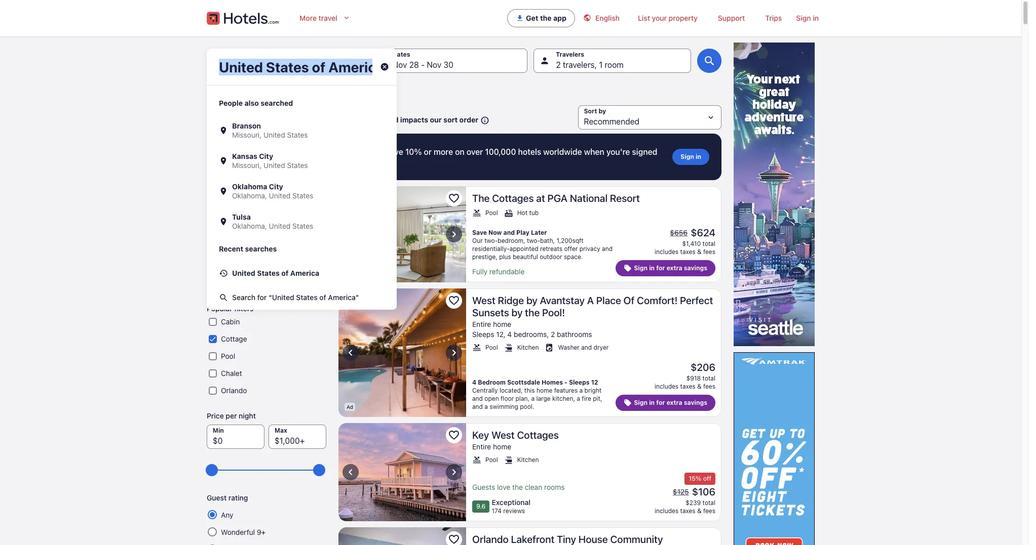 Task type: locate. For each thing, give the bounding box(es) containing it.
1 horizontal spatial save
[[472, 229, 487, 237]]

1 vertical spatial entire
[[472, 443, 491, 452]]

the inside west ridge by avantstay a place of comfort! perfect sunsets by the pool! entire home sleeps 12, 4 bedrooms, 2 bathrooms
[[525, 307, 540, 319]]

1 vertical spatial america
[[290, 269, 319, 278]]

total inside $656 $624 $1,410 total includes taxes & fees
[[703, 240, 716, 248]]

small image right show next image for west ridge by avantstay a place of comfort! perfect sunsets by the pool!
[[472, 344, 482, 353]]

support
[[718, 14, 745, 22]]

bedrooms,
[[514, 331, 549, 339]]

- inside button
[[421, 60, 425, 69]]

sign right signed at the top
[[681, 153, 694, 161]]

fees down the $624
[[704, 248, 716, 256]]

small image down 12,
[[504, 344, 513, 353]]

hot
[[517, 209, 528, 217]]

show next image for key west cottages image
[[448, 467, 460, 479]]

united up properties
[[264, 161, 285, 170]]

0 horizontal spatial sleeps
[[472, 331, 494, 339]]

1 horizontal spatial two-
[[527, 237, 540, 245]]

for
[[657, 265, 665, 272], [257, 293, 267, 302], [657, 399, 665, 407]]

and
[[504, 229, 515, 237], [602, 245, 613, 253], [582, 344, 592, 352], [472, 395, 483, 403], [472, 403, 483, 411]]

states up oklahoma city oklahoma, united states
[[287, 161, 308, 170]]

4 up centrally
[[472, 379, 477, 387]]

leading image left get at top right
[[516, 14, 524, 22]]

popular filters
[[207, 305, 254, 313]]

sign right the trips
[[796, 14, 811, 22]]

missouri, inside branson missouri, united states
[[232, 131, 262, 139]]

0 horizontal spatial leading image
[[516, 14, 524, 22]]

two-
[[485, 237, 498, 245], [527, 237, 540, 245]]

reviews
[[503, 508, 525, 516]]

any
[[221, 512, 233, 520]]

taxes down $1,410
[[681, 248, 696, 256]]

america up search for "united states of america"
[[290, 269, 319, 278]]

per
[[226, 412, 237, 421]]

2 missouri, from the top
[[232, 161, 262, 170]]

$624
[[691, 227, 716, 239]]

nov left 30
[[427, 60, 442, 69]]

total down '$206'
[[703, 375, 716, 383]]

12,
[[496, 331, 506, 339]]

includes inside $206 $918 total includes taxes & fees
[[655, 383, 679, 391]]

0 vertical spatial property
[[669, 14, 698, 22]]

1 vertical spatial includes
[[655, 383, 679, 391]]

2 vertical spatial of
[[320, 293, 326, 302]]

search up recent at top left
[[207, 215, 239, 227]]

fees down $106
[[704, 508, 716, 516]]

0 vertical spatial entire
[[472, 320, 491, 329]]

savings down $1,410
[[684, 265, 708, 272]]

& down $1,410
[[698, 248, 702, 256]]

1 vertical spatial cottages
[[517, 430, 559, 442]]

0 vertical spatial cottages
[[492, 193, 534, 204]]

get
[[526, 14, 539, 22]]

1 vertical spatial of
[[282, 269, 289, 278]]

sign in for extra savings link down $206 $918 total includes taxes & fees at the right of page
[[616, 395, 716, 412]]

1 oklahoma, from the top
[[232, 192, 267, 200]]

0 horizontal spatial property
[[255, 215, 294, 227]]

city inside kansas city missouri, united states
[[259, 152, 273, 161]]

sign in for extra savings link up the comfort!
[[616, 261, 716, 277]]

sign in button
[[792, 8, 823, 28]]

entire inside 'key west cottages entire home'
[[472, 443, 491, 452]]

0 horizontal spatial two-
[[485, 237, 498, 245]]

home down swimming
[[493, 443, 512, 452]]

total down $106
[[703, 500, 716, 507]]

small image
[[583, 14, 592, 22], [479, 116, 490, 125], [219, 126, 228, 135], [472, 209, 482, 218], [219, 217, 228, 227], [219, 269, 228, 278], [472, 344, 482, 353]]

of left 'america"'
[[320, 293, 326, 302]]

guest rating
[[207, 494, 248, 503]]

0 horizontal spatial save
[[385, 148, 403, 157]]

0 vertical spatial total
[[703, 240, 716, 248]]

home inside the 4 bedroom scottsdale homes - sleeps 12 centrally located, this home features a bright and open floor plan, a large kitchen, a fire pit, and a swimming pool.
[[537, 387, 553, 395]]

1 vertical spatial sleeps
[[569, 379, 590, 387]]

0 vertical spatial 4
[[508, 331, 512, 339]]

2 vertical spatial the
[[513, 484, 523, 492]]

now
[[489, 229, 502, 237]]

1 vertical spatial united states of america
[[232, 269, 319, 278]]

the right get at top right
[[540, 14, 552, 22]]

search up filters
[[232, 293, 256, 302]]

$656 button
[[669, 229, 689, 238]]

pool image
[[339, 187, 466, 283]]

key west cottages entire home
[[472, 430, 559, 452]]

1 vertical spatial west
[[492, 430, 515, 442]]

sleeps
[[472, 331, 494, 339], [569, 379, 590, 387]]

2 extra from the top
[[667, 399, 683, 407]]

two- up "residentially-"
[[485, 237, 498, 245]]

entire inside west ridge by avantstay a place of comfort! perfect sunsets by the pool! entire home sleeps 12, 4 bedrooms, 2 bathrooms
[[472, 320, 491, 329]]

kitchen,
[[553, 395, 575, 403]]

property down oklahoma city oklahoma, united states
[[255, 215, 294, 227]]

the left pool!
[[525, 307, 540, 319]]

interior image
[[339, 289, 466, 418]]

save inside "save now and play later our two-bedroom, two-bath, 1,200sqft residentially-appointed retreats offer privacy and prestige, plus beautiful outdoor space."
[[472, 229, 487, 237]]

chalet
[[221, 370, 242, 378]]

taxes down the $239 at the bottom of page
[[681, 508, 696, 516]]

2 sign in for extra savings link from the top
[[616, 395, 716, 412]]

united inside kansas city missouri, united states
[[264, 161, 285, 170]]

1 vertical spatial 2
[[551, 331, 555, 339]]

0 vertical spatial search
[[207, 215, 239, 227]]

kitchen down bedrooms,
[[517, 344, 539, 352]]

city for oklahoma city
[[269, 182, 283, 191]]

0 vertical spatial -
[[421, 60, 425, 69]]

fees inside $206 $918 total includes taxes & fees
[[704, 383, 716, 391]]

entire down sunsets
[[472, 320, 491, 329]]

a down open
[[485, 403, 488, 411]]

taxes down $918
[[681, 383, 696, 391]]

a
[[580, 387, 583, 395], [531, 395, 535, 403], [577, 395, 580, 403], [485, 403, 488, 411]]

by right filter
[[232, 280, 243, 292]]

taxes
[[681, 248, 696, 256], [681, 383, 696, 391], [681, 508, 696, 516]]

0 vertical spatial home
[[493, 320, 512, 329]]

Going to text field
[[207, 49, 397, 85]]

1 vertical spatial city
[[269, 182, 283, 191]]

1 vertical spatial missouri,
[[232, 161, 262, 170]]

1 vertical spatial sign in for extra savings
[[634, 399, 708, 407]]

$125
[[673, 488, 689, 497]]

0 vertical spatial for
[[657, 265, 665, 272]]

$1,410
[[683, 240, 701, 248]]

2 inside west ridge by avantstay a place of comfort! perfect sunsets by the pool! entire home sleeps 12, 4 bedrooms, 2 bathrooms
[[551, 331, 555, 339]]

1 sign in for extra savings link from the top
[[616, 261, 716, 277]]

united down properties
[[269, 192, 291, 200]]

174
[[492, 508, 502, 516]]

1 & from the top
[[698, 248, 702, 256]]

sign in for extra savings link
[[616, 261, 716, 277], [616, 395, 716, 412]]

states up "name"
[[293, 192, 313, 200]]

sign in right the trips
[[796, 14, 819, 22]]

the right love
[[513, 484, 523, 492]]

4 bedroom scottsdale homes - sleeps 12 centrally located, this home features a bright and open floor plan, a large kitchen, a fire pit, and a swimming pool.
[[472, 379, 602, 411]]

save for save 10% or more on over 100,000 hotels worldwide when you're signed in
[[385, 148, 403, 157]]

1 vertical spatial property
[[255, 215, 294, 227]]

3 total from the top
[[703, 500, 716, 507]]

cottages inside 'key west cottages entire home'
[[517, 430, 559, 442]]

30
[[444, 60, 454, 69]]

0 vertical spatial sign in for extra savings
[[634, 265, 708, 272]]

0 horizontal spatial 4
[[472, 379, 477, 387]]

1 entire from the top
[[472, 320, 491, 329]]

Save Key West Cottages to a trip checkbox
[[446, 428, 462, 444]]

total down the $624
[[703, 240, 716, 248]]

people
[[219, 99, 243, 107]]

2 vertical spatial taxes
[[681, 508, 696, 516]]

1 vertical spatial fees
[[704, 383, 716, 391]]

west inside 'key west cottages entire home'
[[492, 430, 515, 442]]

3 & from the top
[[698, 508, 702, 516]]

1 vertical spatial taxes
[[681, 383, 696, 391]]

1 vertical spatial extra
[[667, 399, 683, 407]]

ridge
[[498, 295, 524, 307]]

small image down compare
[[219, 187, 228, 196]]

open
[[485, 395, 499, 403]]

united
[[229, 60, 253, 69], [264, 131, 285, 139], [264, 161, 285, 170], [269, 192, 291, 200], [269, 222, 291, 231], [232, 269, 255, 278]]

save left 10% at the left of page
[[385, 148, 403, 157]]

2 vertical spatial &
[[698, 508, 702, 516]]

2 total from the top
[[703, 375, 716, 383]]

2 vertical spatial includes
[[655, 508, 679, 516]]

2 vertical spatial fees
[[704, 508, 716, 516]]

1 horizontal spatial nov
[[427, 60, 442, 69]]

united up searches
[[269, 222, 291, 231]]

0 vertical spatial america
[[291, 60, 321, 69]]

1 horizontal spatial 2
[[556, 60, 561, 69]]

west inside west ridge by avantstay a place of comfort! perfect sunsets by the pool! entire home sleeps 12, 4 bedrooms, 2 bathrooms
[[472, 295, 496, 307]]

by
[[241, 215, 252, 227], [232, 280, 243, 292], [527, 295, 538, 307], [512, 307, 523, 319]]

leading image up of
[[624, 265, 632, 273]]

1 horizontal spatial sleeps
[[569, 379, 590, 387]]

on
[[455, 148, 465, 157]]

orlando
[[221, 387, 247, 395]]

exceptional
[[492, 499, 531, 507]]

states inside dropdown button
[[256, 60, 279, 69]]

0 vertical spatial city
[[259, 152, 273, 161]]

what we are paid impacts our sort order
[[339, 116, 479, 124]]

- right '28'
[[421, 60, 425, 69]]

nov 28 - nov 30
[[393, 60, 454, 69]]

small image left branson
[[219, 126, 228, 135]]

1 kitchen from the top
[[517, 344, 539, 352]]

1 fees from the top
[[704, 248, 716, 256]]

1 nov from the left
[[393, 60, 407, 69]]

sign in for extra savings link for $918
[[616, 395, 716, 412]]

0 vertical spatial save
[[385, 148, 403, 157]]

savings
[[684, 265, 708, 272], [684, 399, 708, 407]]

0 horizontal spatial sign in
[[681, 153, 702, 161]]

1 savings from the top
[[684, 265, 708, 272]]

search
[[207, 215, 239, 227], [232, 293, 256, 302]]

1 vertical spatial savings
[[684, 399, 708, 407]]

fees
[[704, 248, 716, 256], [704, 383, 716, 391], [704, 508, 716, 516]]

$206 $918 total includes taxes & fees
[[655, 362, 716, 391]]

2 vertical spatial for
[[657, 399, 665, 407]]

1 horizontal spatial sign in
[[796, 14, 819, 22]]

impacts
[[400, 116, 428, 124]]

sleeps left 12
[[569, 379, 590, 387]]

outdoor
[[540, 253, 562, 261]]

4 right 12,
[[508, 331, 512, 339]]

save up our
[[472, 229, 487, 237]]

2 kitchen from the top
[[517, 457, 539, 464]]

fees down '$206'
[[704, 383, 716, 391]]

0 vertical spatial includes
[[655, 248, 679, 256]]

10%
[[405, 148, 422, 157]]

0 vertical spatial missouri,
[[232, 131, 262, 139]]

2 includes from the top
[[655, 383, 679, 391]]

small image left english
[[583, 14, 592, 22]]

city down properties
[[269, 182, 283, 191]]

small image
[[219, 157, 228, 166], [219, 187, 228, 196], [504, 209, 513, 218], [219, 293, 228, 303], [504, 344, 513, 353], [545, 344, 554, 353], [472, 456, 482, 465], [504, 456, 513, 465]]

prestige,
[[472, 253, 498, 261]]

extra for $624
[[667, 265, 683, 272]]

1 vertical spatial &
[[698, 383, 702, 391]]

1 vertical spatial kitchen
[[517, 457, 539, 464]]

1 horizontal spatial property
[[669, 14, 698, 22]]

states up kansas city missouri, united states
[[287, 131, 308, 139]]

2 left travelers,
[[556, 60, 561, 69]]

nov
[[393, 60, 407, 69], [427, 60, 442, 69]]

bedroom,
[[498, 237, 525, 245]]

0 vertical spatial sleeps
[[472, 331, 494, 339]]

you're
[[607, 148, 630, 157]]

cottages down pool.
[[517, 430, 559, 442]]

west up sunsets
[[472, 295, 496, 307]]

2 vertical spatial total
[[703, 500, 716, 507]]

pool down key
[[486, 457, 498, 464]]

1 vertical spatial sign in
[[681, 153, 702, 161]]

1 vertical spatial sign in for extra savings link
[[616, 395, 716, 412]]

0 vertical spatial sign in for extra savings link
[[616, 261, 716, 277]]

1 vertical spatial home
[[537, 387, 553, 395]]

property for your
[[669, 14, 698, 22]]

oklahoma, down tulsa
[[232, 222, 267, 231]]

cottages up hot
[[492, 193, 534, 204]]

0 vertical spatial fees
[[704, 248, 716, 256]]

4
[[508, 331, 512, 339], [472, 379, 477, 387]]

1 includes from the top
[[655, 248, 679, 256]]

in
[[813, 14, 819, 22], [696, 153, 702, 161], [385, 158, 392, 167], [649, 265, 655, 272], [649, 399, 655, 407]]

1 vertical spatial oklahoma,
[[232, 222, 267, 231]]

100,000
[[485, 148, 516, 157]]

show previous image for west ridge by avantstay a place of comfort! perfect sunsets by the pool! image
[[345, 347, 357, 359]]

0 vertical spatial united states of america
[[229, 60, 321, 69]]

1 vertical spatial -
[[565, 379, 568, 387]]

leading image
[[516, 14, 524, 22], [624, 265, 632, 273]]

oklahoma, inside oklahoma city oklahoma, united states
[[232, 192, 267, 200]]

sign in inside dropdown button
[[796, 14, 819, 22]]

branson missouri, united states
[[232, 122, 308, 139]]

a left fire
[[577, 395, 580, 403]]

united states of america up searched
[[229, 60, 321, 69]]

0 horizontal spatial -
[[421, 60, 425, 69]]

3 taxes from the top
[[681, 508, 696, 516]]

kitchen for small image underneath 12,
[[517, 344, 539, 352]]

2 vertical spatial home
[[493, 443, 512, 452]]

what
[[339, 116, 357, 124]]

0 vertical spatial 2
[[556, 60, 561, 69]]

cabin
[[221, 318, 240, 327]]

list
[[638, 14, 650, 22]]

united inside branson missouri, united states
[[264, 131, 285, 139]]

a
[[587, 295, 594, 307]]

kitchen for small image under 'key west cottages entire home'
[[517, 457, 539, 464]]

0 vertical spatial kitchen
[[517, 344, 539, 352]]

filter by
[[207, 280, 243, 292]]

2 oklahoma, from the top
[[232, 222, 267, 231]]

2 travelers, 1 room
[[556, 60, 624, 69]]

savings down $918
[[684, 399, 708, 407]]

1 vertical spatial total
[[703, 375, 716, 383]]

2 taxes from the top
[[681, 383, 696, 391]]

by up recent searches
[[241, 215, 252, 227]]

states inside branson missouri, united states
[[287, 131, 308, 139]]

0 vertical spatial west
[[472, 295, 496, 307]]

save inside save 10% or more on over 100,000 hotels worldwide when you're signed in
[[385, 148, 403, 157]]

of inside dropdown button
[[281, 60, 288, 69]]

sign in for extra savings down $206 $918 total includes taxes & fees at the right of page
[[634, 399, 708, 407]]

2 sign in for extra savings from the top
[[634, 399, 708, 407]]

leading image inside get the app link
[[516, 14, 524, 22]]

0 vertical spatial extra
[[667, 265, 683, 272]]

fees inside $656 $624 $1,410 total includes taxes & fees
[[704, 248, 716, 256]]

america"
[[328, 293, 359, 302]]

total
[[703, 240, 716, 248], [703, 375, 716, 383], [703, 500, 716, 507]]

1 vertical spatial search
[[232, 293, 256, 302]]

of up "united
[[282, 269, 289, 278]]

national
[[570, 193, 608, 204]]

united states of america up "united
[[232, 269, 319, 278]]

wonderful
[[221, 529, 255, 537]]

search for search by property name
[[207, 215, 239, 227]]

0 vertical spatial taxes
[[681, 248, 696, 256]]

recent
[[219, 245, 243, 253]]

plan,
[[516, 395, 530, 403]]

america down more
[[291, 60, 321, 69]]

3 fees from the top
[[704, 508, 716, 516]]

1 horizontal spatial 4
[[508, 331, 512, 339]]

for right leading icon
[[657, 399, 665, 407]]

1 missouri, from the top
[[232, 131, 262, 139]]

small image inside english button
[[583, 14, 592, 22]]

sleeps left 12,
[[472, 331, 494, 339]]

property right your
[[669, 14, 698, 22]]

1 horizontal spatial leading image
[[624, 265, 632, 273]]

1 horizontal spatial -
[[565, 379, 568, 387]]

extra down $656 $624 $1,410 total includes taxes & fees
[[667, 265, 683, 272]]

show next image for west ridge by avantstay a place of comfort! perfect sunsets by the pool! image
[[448, 347, 460, 359]]

search for "united states of america"
[[232, 293, 359, 302]]

city for kansas city
[[259, 152, 273, 161]]

1 vertical spatial save
[[472, 229, 487, 237]]

nov left '28'
[[393, 60, 407, 69]]

1 sign in for extra savings from the top
[[634, 265, 708, 272]]

small image left tulsa
[[219, 217, 228, 227]]

2 & from the top
[[698, 383, 702, 391]]

1 extra from the top
[[667, 265, 683, 272]]

or
[[424, 148, 432, 157]]

0 vertical spatial &
[[698, 248, 702, 256]]

for for the cottages at pga national resort
[[657, 265, 665, 272]]

4 inside the 4 bedroom scottsdale homes - sleeps 12 centrally located, this home features a bright and open floor plan, a large kitchen, a fire pit, and a swimming pool.
[[472, 379, 477, 387]]

sign in for extra savings down $656 $624 $1,410 total includes taxes & fees
[[634, 265, 708, 272]]

fees inside 15% off $125 $106 $239 total includes taxes & fees
[[704, 508, 716, 516]]

we
[[359, 116, 369, 124]]

$206
[[691, 362, 716, 374]]

2 fees from the top
[[704, 383, 716, 391]]

home up large
[[537, 387, 553, 395]]

0 vertical spatial leading image
[[516, 14, 524, 22]]

compare properties
[[213, 173, 278, 182]]

3 includes from the top
[[655, 508, 679, 516]]

sign in right signed at the top
[[681, 153, 702, 161]]

city inside oklahoma city oklahoma, united states
[[269, 182, 283, 191]]

2 nov from the left
[[427, 60, 442, 69]]

oklahoma, down oklahoma
[[232, 192, 267, 200]]

0 horizontal spatial 2
[[551, 331, 555, 339]]

2 right bedrooms,
[[551, 331, 555, 339]]

- up features
[[565, 379, 568, 387]]

0 vertical spatial sign in
[[796, 14, 819, 22]]

oklahoma,
[[232, 192, 267, 200], [232, 222, 267, 231]]

room
[[605, 60, 624, 69]]

for left "united
[[257, 293, 267, 302]]

save now and play later our two-bedroom, two-bath, 1,200sqft residentially-appointed retreats offer privacy and prestige, plus beautiful outdoor space.
[[472, 229, 613, 261]]

1 taxes from the top
[[681, 248, 696, 256]]

two- down later
[[527, 237, 540, 245]]

plus
[[499, 253, 511, 261]]

0 horizontal spatial nov
[[393, 60, 407, 69]]

united up kansas city missouri, united states
[[264, 131, 285, 139]]

2 entire from the top
[[472, 443, 491, 452]]

2 savings from the top
[[684, 399, 708, 407]]

taxes inside 15% off $125 $106 $239 total includes taxes & fees
[[681, 508, 696, 516]]

guests love the clean rooms
[[472, 484, 565, 492]]

united states of america
[[229, 60, 321, 69], [232, 269, 319, 278]]

located,
[[500, 387, 523, 395]]

of up searched
[[281, 60, 288, 69]]

small image inside the what we are paid impacts our sort order link
[[479, 116, 490, 125]]

1 vertical spatial 4
[[472, 379, 477, 387]]

0 vertical spatial of
[[281, 60, 288, 69]]

$106
[[692, 487, 716, 498]]

0 vertical spatial oklahoma,
[[232, 192, 267, 200]]

0 vertical spatial savings
[[684, 265, 708, 272]]

1 vertical spatial the
[[525, 307, 540, 319]]

united up people
[[229, 60, 253, 69]]

$239
[[686, 500, 701, 507]]

1 total from the top
[[703, 240, 716, 248]]

entire down key
[[472, 443, 491, 452]]



Task type: describe. For each thing, give the bounding box(es) containing it.
fully refundable
[[472, 268, 525, 276]]

save for save now and play later our two-bedroom, two-bath, 1,200sqft residentially-appointed retreats offer privacy and prestige, plus beautiful outdoor space.
[[472, 229, 487, 237]]

offer
[[564, 245, 578, 253]]

$0, Minimum, Price per night range field
[[213, 460, 320, 482]]

wonderful 9+
[[221, 529, 266, 537]]

searched
[[261, 99, 293, 107]]

properties
[[245, 173, 278, 182]]

bathrooms
[[557, 331, 592, 339]]

our
[[430, 116, 442, 124]]

hotels logo image
[[207, 10, 279, 26]]

sign in link
[[673, 149, 710, 165]]

taxes inside $656 $624 $1,410 total includes taxes & fees
[[681, 248, 696, 256]]

small image down 'key west cottages entire home'
[[504, 456, 513, 465]]

in inside save 10% or more on over 100,000 hotels worldwide when you're signed in
[[385, 158, 392, 167]]

4 inside west ridge by avantstay a place of comfort! perfect sunsets by the pool! entire home sleeps 12, 4 bedrooms, 2 bathrooms
[[508, 331, 512, 339]]

key
[[472, 430, 489, 442]]

1 vertical spatial leading image
[[624, 265, 632, 273]]

static map image image
[[207, 81, 326, 132]]

search image
[[704, 55, 716, 67]]

this
[[525, 387, 535, 395]]

the cottages at pga national resort
[[472, 193, 640, 204]]

popular
[[207, 305, 233, 313]]

cottage
[[221, 335, 247, 344]]

united inside the tulsa oklahoma, united states
[[269, 222, 291, 231]]

$0, Minimum, Price per night text field
[[207, 425, 265, 450]]

states right "united
[[296, 293, 318, 302]]

in inside dropdown button
[[813, 14, 819, 22]]

search by property name
[[207, 215, 322, 227]]

price per night
[[207, 412, 256, 421]]

pit,
[[593, 395, 602, 403]]

more travel
[[300, 14, 337, 22]]

of
[[624, 295, 635, 307]]

ad
[[347, 405, 353, 411]]

15% off $125 $106 $239 total includes taxes & fees
[[655, 475, 716, 516]]

- inside the 4 bedroom scottsdale homes - sleeps 12 centrally located, this home features a bright and open floor plan, a large kitchen, a fire pit, and a swimming pool.
[[565, 379, 568, 387]]

sort
[[444, 116, 458, 124]]

pool down the
[[486, 209, 498, 217]]

more
[[434, 148, 453, 157]]

pool up chalet
[[221, 352, 235, 361]]

resort
[[610, 193, 640, 204]]

states inside oklahoma city oklahoma, united states
[[293, 192, 313, 200]]

$125 button
[[672, 488, 690, 497]]

states inside kansas city missouri, united states
[[287, 161, 308, 170]]

price
[[207, 412, 224, 421]]

united inside oklahoma city oklahoma, united states
[[269, 192, 291, 200]]

west ridge by avantstay a place of comfort! perfect sunsets by the pool! entire home sleeps 12, 4 bedrooms, 2 bathrooms
[[472, 295, 713, 339]]

english
[[596, 14, 620, 22]]

& inside $656 $624 $1,410 total includes taxes & fees
[[698, 248, 702, 256]]

extra for $918
[[667, 399, 683, 407]]

2 inside dropdown button
[[556, 60, 561, 69]]

a up fire
[[580, 387, 583, 395]]

pool!
[[542, 307, 565, 319]]

sign in for extra savings for $918
[[634, 399, 708, 407]]

filter
[[207, 280, 230, 292]]

place
[[596, 295, 621, 307]]

room image
[[339, 528, 466, 546]]

america inside united states of america dropdown button
[[291, 60, 321, 69]]

sleeps inside the 4 bedroom scottsdale homes - sleeps 12 centrally located, this home features a bright and open floor plan, a large kitchen, a fire pit, and a swimming pool.
[[569, 379, 590, 387]]

$1,000 and above, Maximum, Price per night range field
[[213, 460, 320, 482]]

show previous image for key west cottages image
[[345, 467, 357, 479]]

by right "ridge"
[[527, 295, 538, 307]]

Save West Ridge by Avantstay A Place Of Comfort! Perfect Sunsets by the Pool! to a trip checkbox
[[446, 293, 462, 309]]

& inside $206 $918 total includes taxes & fees
[[698, 383, 702, 391]]

oklahoma, inside the tulsa oklahoma, united states
[[232, 222, 267, 231]]

floor
[[501, 395, 514, 403]]

your
[[652, 14, 667, 22]]

pool down 12,
[[486, 344, 498, 352]]

2 two- from the left
[[527, 237, 540, 245]]

small image down key
[[472, 456, 482, 465]]

leading image
[[624, 399, 632, 408]]

bath,
[[540, 237, 555, 245]]

includes inside $656 $624 $1,410 total includes taxes & fees
[[655, 248, 679, 256]]

rooms
[[544, 484, 565, 492]]

small image up popular
[[219, 293, 228, 303]]

are
[[371, 116, 382, 124]]

people also searched
[[219, 99, 293, 107]]

dryer
[[594, 344, 609, 352]]

residentially-
[[472, 245, 510, 253]]

love
[[497, 484, 511, 492]]

kansas
[[232, 152, 257, 161]]

sign in for extra savings for $624
[[634, 265, 708, 272]]

united inside united states of america dropdown button
[[229, 60, 253, 69]]

trips link
[[755, 8, 792, 28]]

total inside $206 $918 total includes taxes & fees
[[703, 375, 716, 383]]

sunsets
[[472, 307, 509, 319]]

$656 $624 $1,410 total includes taxes & fees
[[655, 227, 716, 256]]

trips
[[766, 14, 782, 22]]

property for by
[[255, 215, 294, 227]]

get the app
[[526, 14, 567, 22]]

fire
[[582, 395, 592, 403]]

guest
[[207, 494, 227, 503]]

sign up of
[[634, 265, 648, 272]]

united states of america button
[[207, 49, 364, 73]]

swimming
[[490, 403, 519, 411]]

sign in for sign in link
[[681, 153, 702, 161]]

clear going to image
[[380, 62, 389, 71]]

states down searches
[[257, 269, 280, 278]]

& inside 15% off $125 $106 $239 total includes taxes & fees
[[698, 508, 702, 516]]

show next image for the cottages at pga national resort image
[[448, 229, 460, 241]]

9.6
[[476, 503, 486, 511]]

savings for $918
[[684, 399, 708, 407]]

hot tub
[[517, 209, 539, 217]]

small image left washer at the right bottom of the page
[[545, 344, 554, 353]]

exterior image
[[339, 424, 466, 522]]

Save The Cottages at PGA National Resort to a trip checkbox
[[446, 191, 462, 207]]

more
[[300, 14, 317, 22]]

later
[[531, 229, 547, 237]]

sign right leading icon
[[634, 399, 648, 407]]

by down "ridge"
[[512, 307, 523, 319]]

a down this
[[531, 395, 535, 403]]

home inside west ridge by avantstay a place of comfort! perfect sunsets by the pool! entire home sleeps 12, 4 bedrooms, 2 bathrooms
[[493, 320, 512, 329]]

our
[[472, 237, 483, 245]]

missouri, inside kansas city missouri, united states
[[232, 161, 262, 170]]

hotels
[[518, 148, 541, 157]]

search for search for "united states of america"
[[232, 293, 256, 302]]

bright
[[585, 387, 602, 395]]

small image left hot
[[504, 209, 513, 218]]

small image up compare
[[219, 157, 228, 166]]

Save Orlando Lakefront Tiny House Community  to a trip checkbox
[[446, 532, 462, 546]]

signed
[[632, 148, 658, 157]]

1 two- from the left
[[485, 237, 498, 245]]

fully
[[472, 268, 488, 276]]

bedroom
[[478, 379, 506, 387]]

when
[[584, 148, 605, 157]]

states inside the tulsa oklahoma, united states
[[293, 222, 313, 231]]

1
[[599, 60, 603, 69]]

name
[[296, 215, 322, 227]]

beautiful
[[513, 253, 538, 261]]

for for west ridge by avantstay a place of comfort! perfect sunsets by the pool!
[[657, 399, 665, 407]]

savings for $624
[[684, 265, 708, 272]]

recent searches
[[219, 245, 277, 253]]

total inside 15% off $125 $106 $239 total includes taxes & fees
[[703, 500, 716, 507]]

united states of america inside dropdown button
[[229, 60, 321, 69]]

small image down the
[[472, 209, 482, 218]]

centrally
[[472, 387, 498, 395]]

also
[[245, 99, 259, 107]]

28
[[409, 60, 419, 69]]

paid
[[384, 116, 399, 124]]

includes inside 15% off $125 $106 $239 total includes taxes & fees
[[655, 508, 679, 516]]

$918
[[687, 375, 701, 383]]

sign in for the sign in dropdown button
[[796, 14, 819, 22]]

sign inside dropdown button
[[796, 14, 811, 22]]

homes
[[542, 379, 563, 387]]

sleeps inside west ridge by avantstay a place of comfort! perfect sunsets by the pool! entire home sleeps 12, 4 bedrooms, 2 bathrooms
[[472, 331, 494, 339]]

home inside 'key west cottages entire home'
[[493, 443, 512, 452]]

united up the "filter by"
[[232, 269, 255, 278]]

taxes inside $206 $918 total includes taxes & fees
[[681, 383, 696, 391]]

sign in for extra savings link for $624
[[616, 261, 716, 277]]

worldwide
[[543, 148, 582, 157]]

0 vertical spatial the
[[540, 14, 552, 22]]

1 vertical spatial for
[[257, 293, 267, 302]]

kansas city missouri, united states
[[232, 152, 308, 170]]

get the app link
[[507, 9, 575, 27]]

privacy
[[580, 245, 601, 253]]

small image up the "filter by"
[[219, 269, 228, 278]]

1,200sqft
[[557, 237, 584, 245]]

support link
[[708, 8, 755, 28]]

$1,000 and above, Maximum, Price per night text field
[[269, 425, 326, 450]]

clean
[[525, 484, 543, 492]]



Task type: vqa. For each thing, say whether or not it's contained in the screenshot.
$307 to the middle
no



